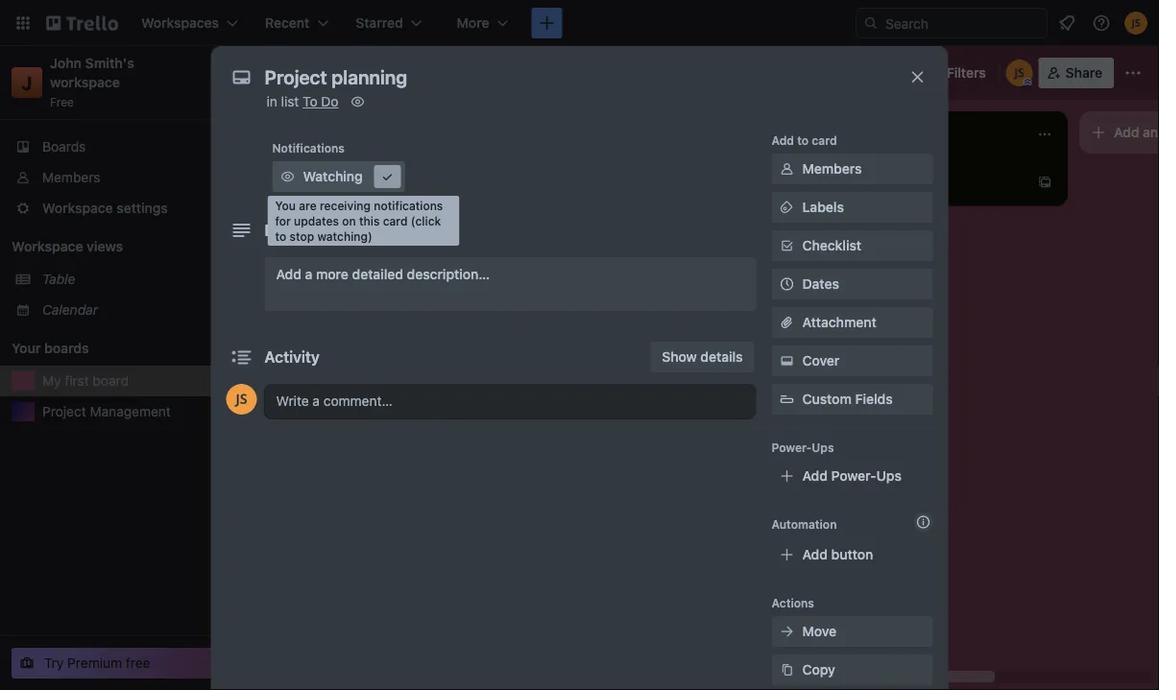 Task type: vqa. For each thing, say whether or not it's contained in the screenshot.
John Smith's workspace Free
yes



Task type: describe. For each thing, give the bounding box(es) containing it.
add a more detailed description…
[[276, 267, 490, 282]]

labels
[[803, 199, 844, 215]]

more
[[316, 267, 349, 282]]

add power-ups link
[[772, 461, 933, 492]]

checklist
[[803, 238, 862, 254]]

description
[[265, 221, 348, 240]]

table link
[[42, 270, 238, 289]]

j
[[21, 71, 32, 94]]

card up labels
[[812, 134, 837, 147]]

sm image for cover
[[778, 352, 797, 371]]

this
[[359, 214, 380, 228]]

sm image for checklist
[[778, 236, 797, 256]]

add ano button
[[1080, 111, 1159, 154]]

for
[[275, 214, 291, 228]]

sm image for move
[[778, 622, 797, 642]]

sm image for members
[[778, 159, 797, 179]]

my first board inside 'my first board' link
[[42, 373, 129, 389]]

watching)
[[317, 230, 373, 243]]

attachment button
[[772, 307, 933, 338]]

project for project planning
[[281, 167, 324, 183]]

sm image for members
[[778, 198, 797, 217]]

are
[[299, 199, 317, 212]]

project planning link
[[281, 165, 503, 184]]

custom
[[803, 391, 852, 407]]

details
[[701, 349, 743, 365]]

primary element
[[0, 0, 1159, 46]]

notifications
[[374, 199, 443, 212]]

first inside board name text box
[[304, 62, 338, 83]]

notifications
[[272, 141, 345, 155]]

card up the 'labels' link
[[885, 174, 914, 190]]

table
[[42, 271, 75, 287]]

1 vertical spatial power-
[[832, 468, 877, 484]]

john smith's workspace free
[[50, 55, 138, 109]]

open information menu image
[[1092, 13, 1111, 33]]

filters button
[[918, 58, 992, 88]]

sm image right do
[[348, 92, 367, 111]]

description…
[[407, 267, 490, 282]]

Board name text field
[[265, 58, 400, 88]]

Search field
[[879, 9, 1047, 37]]

0 horizontal spatial ups
[[812, 441, 834, 454]]

boards
[[42, 139, 86, 155]]

cover
[[803, 353, 840, 369]]

show menu image
[[1124, 63, 1143, 83]]

1 horizontal spatial ups
[[877, 468, 902, 484]]

project management link
[[42, 403, 238, 422]]

you
[[275, 199, 296, 212]]

my first board inside board name text box
[[275, 62, 390, 83]]

0 horizontal spatial a
[[305, 267, 313, 282]]

add ano
[[1114, 124, 1159, 140]]

watching
[[303, 169, 363, 184]]

calendar link
[[42, 301, 238, 320]]

board inside text box
[[342, 62, 390, 83]]

add a more detailed description… link
[[265, 257, 756, 311]]

automation image
[[884, 58, 910, 85]]

show details
[[662, 349, 743, 365]]

move
[[803, 624, 837, 640]]

custom fields button
[[772, 390, 933, 409]]

meeting
[[281, 236, 331, 252]]

dates
[[803, 276, 839, 292]]

add board image
[[223, 341, 238, 356]]

in list to do
[[267, 94, 339, 110]]

1 horizontal spatial a
[[329, 278, 336, 294]]

activity
[[265, 348, 320, 366]]

0 horizontal spatial first
[[65, 373, 89, 389]]

free
[[50, 95, 74, 109]]

project planning
[[281, 167, 381, 183]]

0 horizontal spatial members link
[[0, 162, 250, 193]]

attachment
[[803, 315, 877, 330]]

search image
[[864, 15, 879, 31]]

on
[[342, 214, 356, 228]]

1 horizontal spatial members
[[803, 161, 862, 177]]

workspace
[[50, 74, 120, 90]]

boards
[[44, 341, 89, 356]]

dates button
[[772, 269, 933, 300]]

views
[[87, 239, 123, 255]]

workspace views
[[12, 239, 123, 255]]

my first board link
[[42, 372, 238, 391]]

j link
[[12, 67, 42, 98]]

calendar
[[42, 302, 98, 318]]

your boards
[[12, 341, 89, 356]]

try premium free
[[44, 656, 150, 671]]

smith's
[[85, 55, 134, 71]]

boards link
[[0, 132, 250, 162]]

your
[[12, 341, 41, 356]]

workspace
[[12, 239, 83, 255]]

you are receiving notifications for updates on this card (click to stop watching)
[[275, 199, 443, 243]]

try
[[44, 656, 64, 671]]

detailed
[[352, 267, 403, 282]]

management
[[90, 404, 171, 420]]



Task type: locate. For each thing, give the bounding box(es) containing it.
john smith's workspace link
[[50, 55, 138, 90]]

card inside you are receiving notifications for updates on this card (click to stop watching)
[[383, 214, 408, 228]]

sm image up 'you'
[[278, 167, 297, 186]]

sm image inside cover link
[[778, 352, 797, 371]]

project for project management
[[42, 404, 86, 420]]

my first board
[[275, 62, 390, 83], [42, 373, 129, 389]]

my
[[275, 62, 300, 83], [42, 373, 61, 389]]

filters
[[947, 65, 986, 81]]

Write a comment text field
[[265, 384, 756, 419]]

sm image down actions
[[778, 622, 797, 642]]

members down boards
[[42, 170, 100, 185]]

premium
[[67, 656, 122, 671]]

ups
[[812, 441, 834, 454], [877, 468, 902, 484]]

2 vertical spatial sm image
[[778, 661, 797, 680]]

john
[[50, 55, 82, 71]]

actions
[[772, 597, 815, 610]]

share
[[1066, 65, 1103, 81]]

0 horizontal spatial add a card
[[300, 278, 368, 294]]

watching button
[[272, 161, 405, 192]]

0 vertical spatial project
[[281, 167, 324, 183]]

1 vertical spatial first
[[65, 373, 89, 389]]

1 vertical spatial project
[[42, 404, 86, 420]]

0 vertical spatial ups
[[812, 441, 834, 454]]

my inside board name text box
[[275, 62, 300, 83]]

ano
[[1143, 124, 1159, 140]]

receiving
[[320, 199, 371, 212]]

john smith (johnsmith38824343) image right open information menu "image"
[[1125, 12, 1148, 35]]

power-ups
[[772, 441, 834, 454]]

1 vertical spatial add a card button
[[269, 271, 484, 302]]

sm image inside the 'labels' link
[[778, 198, 797, 217]]

create from template… image
[[1037, 175, 1053, 190]]

0 vertical spatial add a card
[[845, 174, 914, 190]]

a left detailed
[[329, 278, 336, 294]]

to up labels
[[797, 134, 809, 147]]

updates
[[294, 214, 339, 228]]

members up labels
[[803, 161, 862, 177]]

create board or workspace image
[[537, 13, 557, 33]]

board left star or unstar board icon
[[342, 62, 390, 83]]

power- down power-ups
[[832, 468, 877, 484]]

free
[[126, 656, 150, 671]]

add
[[1114, 124, 1140, 140], [772, 134, 794, 147], [845, 174, 871, 190], [276, 267, 302, 282], [300, 278, 325, 294], [803, 468, 828, 484], [803, 547, 828, 563]]

1 horizontal spatial my first board
[[275, 62, 390, 83]]

add a card button down meeting link on the left of page
[[269, 271, 484, 302]]

add button
[[803, 547, 874, 563]]

a left more
[[305, 267, 313, 282]]

checklist link
[[772, 231, 933, 261]]

sm image for move
[[778, 661, 797, 680]]

1 horizontal spatial add a card
[[845, 174, 914, 190]]

card
[[812, 134, 837, 147], [885, 174, 914, 190], [383, 214, 408, 228], [340, 278, 368, 294]]

add to card
[[772, 134, 837, 147]]

1 vertical spatial add a card
[[300, 278, 368, 294]]

add a card down meeting
[[300, 278, 368, 294]]

1 vertical spatial ups
[[877, 468, 902, 484]]

1 horizontal spatial board
[[342, 62, 390, 83]]

power- down custom
[[772, 441, 812, 454]]

sm image inside watching button
[[278, 167, 297, 186]]

0 vertical spatial to
[[797, 134, 809, 147]]

labels link
[[772, 192, 933, 223]]

0 vertical spatial add a card button
[[815, 167, 1030, 198]]

to inside you are receiving notifications for updates on this card (click to stop watching)
[[275, 230, 286, 243]]

project down notifications
[[281, 167, 324, 183]]

add power-ups
[[803, 468, 902, 484]]

2 horizontal spatial a
[[874, 174, 882, 190]]

sm image inside move link
[[778, 622, 797, 642]]

1 vertical spatial to
[[275, 230, 286, 243]]

show details link
[[651, 342, 755, 373]]

project management
[[42, 404, 171, 420]]

to down for
[[275, 230, 286, 243]]

your boards with 2 items element
[[12, 337, 194, 360]]

add a card button up checklist link
[[815, 167, 1030, 198]]

add a card up the 'labels' link
[[845, 174, 914, 190]]

sm image inside members link
[[778, 159, 797, 179]]

1 horizontal spatial power-
[[832, 468, 877, 484]]

first down boards
[[65, 373, 89, 389]]

to
[[303, 94, 318, 110]]

0 vertical spatial board
[[342, 62, 390, 83]]

members link down boards
[[0, 162, 250, 193]]

a up the 'labels' link
[[874, 174, 882, 190]]

members link
[[772, 154, 933, 184], [0, 162, 250, 193]]

first up to do link
[[304, 62, 338, 83]]

automation
[[772, 518, 837, 531]]

0 vertical spatial sm image
[[378, 167, 397, 186]]

card down watching)
[[340, 278, 368, 294]]

sm image down create from template… icon
[[778, 198, 797, 217]]

planning
[[328, 167, 381, 183]]

share button
[[1039, 58, 1114, 88]]

1 vertical spatial john smith (johnsmith38824343) image
[[1006, 60, 1033, 86]]

move link
[[772, 617, 933, 647]]

fields
[[855, 391, 893, 407]]

stop
[[290, 230, 314, 243]]

1 horizontal spatial members link
[[772, 154, 933, 184]]

card down notifications
[[383, 214, 408, 228]]

meeting link
[[281, 234, 503, 254]]

1 vertical spatial my first board
[[42, 373, 129, 389]]

board up project management
[[93, 373, 129, 389]]

john smith (johnsmith38824343) image
[[1125, 12, 1148, 35], [1006, 60, 1033, 86]]

0 notifications image
[[1056, 12, 1079, 35]]

0 horizontal spatial add a card button
[[269, 271, 484, 302]]

sm image inside checklist link
[[778, 236, 797, 256]]

sm image inside watching button
[[378, 167, 397, 186]]

button
[[832, 547, 874, 563]]

show
[[662, 349, 697, 365]]

0 vertical spatial first
[[304, 62, 338, 83]]

add a card
[[845, 174, 914, 190], [300, 278, 368, 294]]

0 horizontal spatial members
[[42, 170, 100, 185]]

sm image
[[378, 167, 397, 186], [778, 198, 797, 217], [778, 661, 797, 680]]

1 vertical spatial my
[[42, 373, 61, 389]]

ups up add power-ups
[[812, 441, 834, 454]]

0 horizontal spatial project
[[42, 404, 86, 420]]

0 vertical spatial my
[[275, 62, 300, 83]]

add button button
[[772, 540, 933, 571]]

create from template… image
[[765, 175, 780, 190]]

0 horizontal spatial my first board
[[42, 373, 129, 389]]

0 vertical spatial my first board
[[275, 62, 390, 83]]

1 horizontal spatial john smith (johnsmith38824343) image
[[1125, 12, 1148, 35]]

0 horizontal spatial power-
[[772, 441, 812, 454]]

sm image left cover
[[778, 352, 797, 371]]

0 horizontal spatial board
[[93, 373, 129, 389]]

copy
[[803, 662, 836, 678]]

do
[[321, 94, 339, 110]]

my down your boards
[[42, 373, 61, 389]]

sm image
[[348, 92, 367, 111], [778, 159, 797, 179], [278, 167, 297, 186], [778, 236, 797, 256], [778, 352, 797, 371], [778, 622, 797, 642]]

try premium free button
[[12, 648, 234, 679]]

sm image inside 'copy' link
[[778, 661, 797, 680]]

1 horizontal spatial project
[[281, 167, 324, 183]]

1 horizontal spatial add a card button
[[815, 167, 1030, 198]]

sm image for watching
[[278, 167, 297, 186]]

sm image up notifications
[[378, 167, 397, 186]]

1 vertical spatial sm image
[[778, 198, 797, 217]]

0 horizontal spatial my
[[42, 373, 61, 389]]

list
[[281, 94, 299, 110]]

custom fields
[[803, 391, 893, 407]]

copy link
[[772, 655, 933, 686]]

project down boards
[[42, 404, 86, 420]]

(click
[[411, 214, 441, 228]]

power-
[[772, 441, 812, 454], [832, 468, 877, 484]]

in
[[267, 94, 277, 110]]

my up list
[[275, 62, 300, 83]]

board
[[342, 62, 390, 83], [93, 373, 129, 389]]

sm image left the copy
[[778, 661, 797, 680]]

project
[[281, 167, 324, 183], [42, 404, 86, 420]]

to do link
[[303, 94, 339, 110]]

john smith (johnsmith38824343) image
[[226, 384, 257, 415]]

members link up the 'labels' link
[[772, 154, 933, 184]]

1 horizontal spatial first
[[304, 62, 338, 83]]

add a card button
[[815, 167, 1030, 198], [269, 271, 484, 302]]

0 horizontal spatial john smith (johnsmith38824343) image
[[1006, 60, 1033, 86]]

my first board up do
[[275, 62, 390, 83]]

1 vertical spatial board
[[93, 373, 129, 389]]

1 horizontal spatial my
[[275, 62, 300, 83]]

cover link
[[772, 346, 933, 377]]

sm image left checklist
[[778, 236, 797, 256]]

to
[[797, 134, 809, 147], [275, 230, 286, 243]]

0 vertical spatial power-
[[772, 441, 812, 454]]

ups down fields
[[877, 468, 902, 484]]

first
[[304, 62, 338, 83], [65, 373, 89, 389]]

members
[[803, 161, 862, 177], [42, 170, 100, 185]]

0 vertical spatial john smith (johnsmith38824343) image
[[1125, 12, 1148, 35]]

my first board down your boards with 2 items element
[[42, 373, 129, 389]]

0 horizontal spatial to
[[275, 230, 286, 243]]

sm image down add to card
[[778, 159, 797, 179]]

1 horizontal spatial to
[[797, 134, 809, 147]]

star or unstar board image
[[411, 65, 427, 81]]

john smith (johnsmith38824343) image right filters
[[1006, 60, 1033, 86]]

None text field
[[255, 60, 889, 94]]



